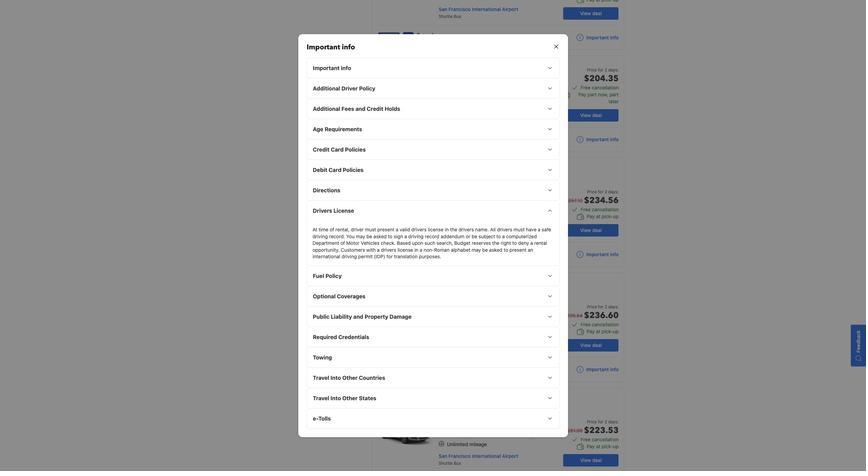 Task type: describe. For each thing, give the bounding box(es) containing it.
or inside intermediate hyundai elantra or similar
[[516, 179, 520, 184]]

now,
[[598, 92, 609, 98]]

hyundai
[[484, 179, 500, 184]]

1 must from the left
[[365, 227, 376, 233]]

$236.60
[[584, 310, 619, 322]]

compact
[[439, 407, 469, 416]]

view for $295.54
[[580, 343, 591, 349]]

product card group containing $204.35
[[372, 56, 625, 152]]

0 horizontal spatial be
[[366, 233, 372, 239]]

policy inside dropdown button
[[359, 85, 375, 91]]

countries
[[359, 375, 385, 381]]

rental,
[[335, 227, 350, 233]]

bag for 1 large bag
[[465, 432, 473, 438]]

record.
[[329, 233, 345, 239]]

translation
[[394, 254, 418, 260]]

required credentials
[[313, 334, 369, 340]]

additional for additional fees and credit holds
[[313, 106, 340, 112]]

4 bus from the top
[[454, 346, 461, 351]]

travel for travel into other states
[[313, 395, 329, 402]]

large
[[451, 432, 463, 438]]

name.
[[475, 227, 489, 233]]

drivers license
[[313, 208, 354, 214]]

search,
[[437, 240, 453, 246]]

computerized
[[506, 233, 537, 239]]

public liability and property damage button
[[307, 307, 559, 327]]

supplied by rc - alamo image
[[378, 33, 400, 43]]

have
[[526, 227, 537, 233]]

for for $295.54
[[598, 305, 604, 310]]

card for debit
[[329, 167, 341, 173]]

time
[[319, 227, 328, 233]]

2 unlimited from the top
[[447, 327, 468, 333]]

debit card policies
[[313, 167, 363, 173]]

3 important info button from the top
[[577, 251, 619, 258]]

travel into other states button
[[307, 389, 559, 409]]

important info inside dropdown button
[[313, 65, 351, 71]]

such
[[425, 240, 435, 246]]

deal for $295.54
[[593, 343, 602, 349]]

card for credit
[[331, 146, 344, 153]]

and for liability
[[353, 314, 363, 320]]

1 vertical spatial license
[[397, 247, 413, 253]]

view deal button for $204.35
[[564, 109, 619, 122]]

free cancellation for $295.54
[[581, 322, 619, 328]]

deal for $204.35
[[593, 112, 602, 118]]

at for $236.60
[[596, 329, 601, 335]]

free cancellation for $204.35
[[581, 85, 619, 91]]

days: for $295.54
[[609, 305, 619, 310]]

credentials
[[338, 334, 369, 340]]

credit card policies
[[313, 146, 366, 153]]

to right right
[[512, 240, 517, 246]]

cancellation for $295.54
[[592, 322, 619, 328]]

pay at pick-up for $236.60
[[587, 329, 619, 335]]

travel for travel into other countries
[[313, 375, 329, 381]]

permit
[[358, 254, 373, 260]]

drivers license button
[[307, 201, 559, 221]]

1 large bag
[[447, 432, 473, 438]]

san francisco international airport button for product card group containing $234.56
[[439, 223, 518, 229]]

subject
[[479, 233, 495, 239]]

1 international from the top
[[472, 6, 501, 12]]

additional for additional driver policy
[[313, 85, 340, 91]]

free for $295.54
[[581, 322, 591, 328]]

1 horizontal spatial present
[[509, 247, 527, 253]]

free for $261.98
[[581, 437, 591, 443]]

5 bus from the top
[[454, 461, 461, 467]]

reserves
[[472, 240, 491, 246]]

for for $204.35
[[598, 67, 604, 73]]

policies for debit card policies
[[343, 167, 363, 173]]

4 important info button from the top
[[577, 367, 619, 374]]

2 mileage from the top
[[470, 327, 487, 333]]

a down upon at the bottom left of the page
[[420, 247, 422, 253]]

tolls
[[318, 416, 331, 422]]

addendum
[[441, 233, 464, 239]]

2 part from the left
[[610, 92, 619, 98]]

all
[[490, 227, 496, 233]]

intermediate hyundai elantra or similar
[[439, 177, 534, 186]]

view for $257.10
[[580, 228, 591, 233]]

roman
[[434, 247, 450, 253]]

feedback button
[[851, 325, 866, 367]]

1 horizontal spatial in
[[445, 227, 449, 233]]

license
[[333, 208, 354, 214]]

5 seats
[[447, 77, 463, 83]]

info inside dropdown button
[[341, 65, 351, 71]]

budget
[[454, 240, 470, 246]]

1 bus from the top
[[454, 14, 461, 19]]

pay at pick-up for $234.56
[[587, 214, 619, 220]]

e-tolls button
[[307, 409, 559, 429]]

info for 3rd important info button from the bottom
[[610, 137, 619, 142]]

pick- for $223.53
[[602, 444, 613, 450]]

view deal button for $257.10
[[564, 224, 619, 237]]

to up right
[[496, 233, 501, 239]]

up for $234.56
[[613, 214, 619, 220]]

requirements
[[325, 126, 362, 132]]

additional driver policy button
[[307, 78, 559, 98]]

1 part from the left
[[588, 92, 597, 98]]

record
[[425, 233, 439, 239]]

important info for 1st important info button
[[587, 35, 619, 40]]

directions button
[[307, 180, 559, 200]]

up for $236.60
[[613, 329, 619, 335]]

additional driver policy
[[313, 85, 375, 91]]

automatic
[[508, 77, 531, 83]]

supplied by rc - avis image
[[378, 365, 400, 375]]

coverages
[[337, 293, 365, 300]]

and for fees
[[355, 106, 365, 112]]

additional fees and credit holds
[[313, 106, 400, 112]]

san for the san francisco international airport button associated with product card group containing $234.56
[[439, 223, 447, 229]]

view deal for $257.10
[[580, 228, 602, 233]]

important info for 3rd important info button from the bottom
[[587, 137, 619, 142]]

san francisco international airport shuttle bus for the san francisco international airport button corresponding to product card group containing $223.53
[[439, 454, 518, 467]]

e-
[[313, 416, 318, 422]]

pay for $257.10
[[587, 214, 595, 220]]

with
[[366, 247, 376, 253]]

product card group containing $223.53
[[372, 388, 625, 472]]

public liability and property damage
[[313, 314, 412, 320]]

san for first the san francisco international airport button
[[439, 6, 447, 12]]

you
[[346, 233, 355, 239]]

1 horizontal spatial be
[[472, 233, 477, 239]]

into for travel into other states
[[330, 395, 341, 402]]

public
[[313, 314, 329, 320]]

1 san francisco international airport button from the top
[[439, 6, 518, 12]]

1 deal from the top
[[593, 10, 602, 16]]

property
[[365, 314, 388, 320]]

1 horizontal spatial may
[[472, 247, 481, 253]]

travel into other states
[[313, 395, 376, 402]]

$223.53
[[584, 425, 619, 437]]

drivers down check.
[[381, 247, 396, 253]]

shuttle for the san francisco international airport button associated with product card group containing $234.56
[[439, 231, 453, 236]]

based
[[397, 240, 411, 246]]

shuttle for first the san francisco international airport button
[[439, 14, 453, 19]]

to down right
[[504, 247, 508, 253]]

shuttle for the san francisco international airport button corresponding to product card group containing $223.53
[[439, 461, 453, 467]]

cancellation for $261.98
[[592, 437, 619, 443]]

opportunity.
[[312, 247, 339, 253]]

san francisco international airport shuttle bus for first the san francisco international airport button
[[439, 6, 518, 19]]

deal for $257.10
[[593, 228, 602, 233]]

a up right
[[502, 233, 505, 239]]

view deal for $295.54
[[580, 343, 602, 349]]

1 shuttle bus from the top
[[439, 116, 461, 121]]

unlimited mileage for 1 large bag
[[447, 442, 487, 448]]

view deal button for $261.98
[[564, 455, 619, 467]]

travel into other countries
[[313, 375, 385, 381]]

0 horizontal spatial asked
[[373, 233, 387, 239]]

international
[[312, 254, 340, 260]]

view deal button for $295.54
[[564, 340, 619, 352]]

damage
[[390, 314, 412, 320]]

$295.54
[[564, 313, 583, 319]]

required
[[313, 334, 337, 340]]

credit inside additional fees and credit holds 'dropdown button'
[[367, 106, 383, 112]]

days: for $204.35
[[609, 67, 619, 73]]

1 small bag
[[508, 432, 534, 438]]

2 bus from the top
[[454, 116, 461, 121]]

2 important info button from the top
[[577, 136, 619, 143]]

at
[[312, 227, 317, 233]]

view for $204.35
[[580, 112, 591, 118]]

e-tolls
[[313, 416, 331, 422]]

driver
[[341, 85, 358, 91]]

unlimited for 1 large bag
[[447, 442, 468, 448]]

or inside at time of rental, driver must present a valid drivers license in the drivers name.  all drivers must have a safe driving record.  you may be asked to sign a driving record addendum or be subject to a computerized department of motor vehicles check.  based upon such search, budget reserves the right to deny a rental opportunity.  customers with a drivers license in a non-roman alphabet may be asked to present an international driving permit (idp) for translation purposes.
[[466, 233, 470, 239]]

view for $261.98
[[580, 458, 591, 464]]

0 horizontal spatial driving
[[312, 233, 328, 239]]

0 horizontal spatial the
[[450, 227, 457, 233]]

optional
[[313, 293, 336, 300]]

sign
[[394, 233, 403, 239]]

important inside dropdown button
[[313, 65, 340, 71]]

upon
[[412, 240, 423, 246]]

policies for credit card policies
[[345, 146, 366, 153]]

free cancellation for $257.10
[[581, 207, 619, 213]]

price for $261.98
[[587, 420, 597, 425]]

view deal for $261.98
[[580, 458, 602, 464]]

2 unlimited mileage from the top
[[447, 327, 487, 333]]

0 vertical spatial may
[[356, 233, 365, 239]]

price for 2 days: $261.98 $223.53
[[565, 420, 619, 437]]



Task type: vqa. For each thing, say whether or not it's contained in the screenshot.
per
no



Task type: locate. For each thing, give the bounding box(es) containing it.
elantra
[[501, 179, 515, 184]]

travel into other countries button
[[307, 368, 559, 388]]

2 travel from the top
[[313, 395, 329, 402]]

pay for $261.98
[[587, 444, 595, 450]]

3 cancellation from the top
[[592, 322, 619, 328]]

1 into from the top
[[330, 375, 341, 381]]

5 view deal button from the top
[[564, 455, 619, 467]]

price up $236.60 at the bottom right
[[587, 305, 597, 310]]

2 vertical spatial unlimited
[[447, 442, 468, 448]]

free cancellation down $236.60 at the bottom right
[[581, 322, 619, 328]]

pay at pick-up down $223.53
[[587, 444, 619, 450]]

1 left small
[[508, 432, 510, 438]]

0 vertical spatial pay at pick-up
[[587, 214, 619, 220]]

0 vertical spatial in
[[445, 227, 449, 233]]

other inside 'dropdown button'
[[342, 395, 358, 402]]

up down $223.53
[[613, 444, 619, 450]]

bag right large
[[465, 432, 473, 438]]

of down record.
[[340, 240, 345, 246]]

for up $204.35
[[598, 67, 604, 73]]

free up the pay part now, part later at the right
[[581, 85, 591, 91]]

into up tolls
[[330, 395, 341, 402]]

price up $234.56 at the top of page
[[587, 190, 597, 195]]

part left now,
[[588, 92, 597, 98]]

2 vertical spatial airport
[[502, 454, 518, 460]]

1 horizontal spatial must
[[514, 227, 525, 233]]

3 pay at pick-up from the top
[[587, 444, 619, 450]]

safe
[[542, 227, 551, 233]]

3 san francisco international airport button from the top
[[439, 454, 518, 460]]

1 vertical spatial policy
[[325, 273, 342, 279]]

free for $204.35
[[581, 85, 591, 91]]

a up an
[[530, 240, 533, 246]]

1 horizontal spatial the
[[492, 240, 499, 246]]

additional fees and credit holds button
[[307, 99, 559, 119]]

2 vertical spatial san francisco international airport shuttle bus
[[439, 454, 518, 467]]

1 vertical spatial policies
[[343, 167, 363, 173]]

additional left driver on the top left of the page
[[313, 85, 340, 91]]

2 other from the top
[[342, 395, 358, 402]]

pick- down $223.53
[[602, 444, 613, 450]]

important info dialog
[[290, 26, 576, 446]]

up for $223.53
[[613, 444, 619, 450]]

a up (idp)
[[377, 247, 380, 253]]

price up $223.53
[[587, 420, 597, 425]]

san francisco international airport button
[[439, 6, 518, 12], [439, 223, 518, 229], [439, 454, 518, 460]]

0 horizontal spatial of
[[330, 227, 334, 233]]

cancellation up now,
[[592, 85, 619, 91]]

at down $234.56 at the top of page
[[596, 214, 601, 220]]

0 vertical spatial credit
[[367, 106, 383, 112]]

a down valid
[[404, 233, 407, 239]]

present
[[377, 227, 394, 233], [509, 247, 527, 253]]

info for 1st important info button from the bottom of the page
[[610, 367, 619, 373]]

card down the 'age requirements' at the left top of page
[[331, 146, 344, 153]]

1 horizontal spatial license
[[428, 227, 444, 233]]

0 vertical spatial unlimited
[[447, 96, 468, 102]]

2 view deal button from the top
[[564, 109, 619, 122]]

debit card policies button
[[307, 160, 559, 180]]

2 up $223.53
[[605, 420, 607, 425]]

days: inside price for 2 days: $261.98 $223.53
[[609, 420, 619, 425]]

part up later at the top of the page
[[610, 92, 619, 98]]

must right driver
[[365, 227, 376, 233]]

1 product card group from the top
[[372, 0, 625, 50]]

1 vertical spatial card
[[329, 167, 341, 173]]

policies down requirements
[[345, 146, 366, 153]]

cancellation down $223.53
[[592, 437, 619, 443]]

supplied by thrifty image
[[378, 135, 400, 145]]

policy right driver on the top left of the page
[[359, 85, 375, 91]]

1 for 1 large bag
[[447, 432, 449, 438]]

pay down 'price for 2 days: $295.54 $236.60'
[[587, 329, 595, 335]]

other for states
[[342, 395, 358, 402]]

may down reserves
[[472, 247, 481, 253]]

1 left large
[[447, 432, 449, 438]]

2 shuttle bus from the top
[[439, 346, 461, 351]]

info for 1st important info button
[[610, 35, 619, 40]]

into for travel into other countries
[[330, 375, 341, 381]]

4 deal from the top
[[593, 343, 602, 349]]

1 view deal from the top
[[580, 10, 602, 16]]

2 vertical spatial up
[[613, 444, 619, 450]]

cancellation down $234.56 at the top of page
[[592, 207, 619, 213]]

0 vertical spatial airport
[[502, 6, 518, 12]]

department
[[312, 240, 339, 246]]

feedback
[[856, 331, 862, 353]]

4 shuttle from the top
[[439, 346, 453, 351]]

price
[[587, 67, 597, 73], [587, 190, 597, 195], [587, 305, 597, 310], [587, 420, 597, 425]]

for up $234.56 at the top of page
[[598, 190, 604, 195]]

0 horizontal spatial credit
[[313, 146, 329, 153]]

3 francisco from the top
[[449, 454, 471, 460]]

1 travel from the top
[[313, 375, 329, 381]]

price for $257.10
[[587, 190, 597, 195]]

2 for $295.54
[[605, 305, 607, 310]]

1 vertical spatial of
[[340, 240, 345, 246]]

mileage for automatic
[[470, 96, 487, 102]]

3 free from the top
[[581, 322, 591, 328]]

1 horizontal spatial driving
[[342, 254, 357, 260]]

other inside dropdown button
[[342, 375, 358, 381]]

0 vertical spatial at
[[596, 214, 601, 220]]

be down reserves
[[482, 247, 488, 253]]

price for 2 days: $204.35
[[584, 67, 619, 84]]

1 vertical spatial other
[[342, 395, 358, 402]]

shuttle bus down additional driver policy dropdown button
[[439, 116, 461, 121]]

2 horizontal spatial be
[[482, 247, 488, 253]]

valid
[[400, 227, 410, 233]]

important info for third important info button from the top of the page
[[587, 252, 619, 258]]

$257.10
[[565, 198, 583, 204]]

pay inside the pay part now, part later
[[579, 92, 587, 98]]

3 airport from the top
[[502, 454, 518, 460]]

days: for $257.10
[[609, 190, 619, 195]]

price inside "price for 2 days: $257.10 $234.56"
[[587, 190, 597, 195]]

and inside 'dropdown button'
[[355, 106, 365, 112]]

1 vertical spatial at
[[596, 329, 601, 335]]

credit card policies button
[[307, 140, 559, 160]]

free cancellation up now,
[[581, 85, 619, 91]]

0 horizontal spatial may
[[356, 233, 365, 239]]

francisco for the san francisco international airport button corresponding to product card group containing $223.53
[[449, 454, 471, 460]]

2 free cancellation from the top
[[581, 207, 619, 213]]

deal for $261.98
[[593, 458, 602, 464]]

3 shuttle from the top
[[439, 231, 453, 236]]

3 free cancellation from the top
[[581, 322, 619, 328]]

4 2 from the top
[[605, 420, 607, 425]]

1 view from the top
[[580, 10, 591, 16]]

1 vertical spatial mileage
[[470, 327, 487, 333]]

at time of rental, driver must present a valid drivers license in the drivers name.  all drivers must have a safe driving record.  you may be asked to sign a driving record addendum or be subject to a computerized department of motor vehicles check.  based upon such search, budget reserves the right to deny a rental opportunity.  customers with a drivers license in a non-roman alphabet may be asked to present an international driving permit (idp) for translation purposes.
[[312, 227, 551, 260]]

0 vertical spatial up
[[613, 214, 619, 220]]

price inside 'price for 2 days: $295.54 $236.60'
[[587, 305, 597, 310]]

optional coverages
[[313, 293, 365, 300]]

1 horizontal spatial of
[[340, 240, 345, 246]]

2 inside "price for 2 days: $257.10 $234.56"
[[605, 190, 607, 195]]

days: up $234.56 at the top of page
[[609, 190, 619, 195]]

0 vertical spatial policies
[[345, 146, 366, 153]]

present down deny
[[509, 247, 527, 253]]

liability
[[331, 314, 352, 320]]

0 vertical spatial and
[[355, 106, 365, 112]]

1 2 from the top
[[605, 67, 607, 73]]

price for 2 days: $257.10 $234.56
[[565, 190, 619, 206]]

supplied by rc - budget image
[[378, 250, 400, 260]]

policy inside dropdown button
[[325, 273, 342, 279]]

5
[[447, 77, 450, 83]]

5 product card group from the top
[[372, 388, 625, 472]]

0 vertical spatial asked
[[373, 233, 387, 239]]

1 airport from the top
[[502, 6, 518, 12]]

2 san from the top
[[439, 223, 447, 229]]

mileage for 1 large bag
[[470, 442, 487, 448]]

2 inside price for 2 days: $204.35
[[605, 67, 607, 73]]

to
[[388, 233, 392, 239], [496, 233, 501, 239], [512, 240, 517, 246], [504, 247, 508, 253]]

1 view deal button from the top
[[564, 7, 619, 20]]

2 up from the top
[[613, 329, 619, 335]]

view deal
[[580, 10, 602, 16], [580, 112, 602, 118], [580, 228, 602, 233], [580, 343, 602, 349], [580, 458, 602, 464]]

vehicles
[[361, 240, 379, 246]]

unlimited for automatic
[[447, 96, 468, 102]]

1 horizontal spatial or
[[516, 179, 520, 184]]

1 vertical spatial in
[[414, 247, 418, 253]]

days: for $261.98
[[609, 420, 619, 425]]

credit
[[367, 106, 383, 112], [313, 146, 329, 153]]

2 san francisco international airport shuttle bus from the top
[[439, 223, 518, 236]]

drivers up 'budget'
[[459, 227, 474, 233]]

0 vertical spatial shuttle bus
[[439, 116, 461, 121]]

1 shuttle from the top
[[439, 14, 453, 19]]

0 vertical spatial present
[[377, 227, 394, 233]]

2 up $204.35
[[605, 67, 607, 73]]

1 horizontal spatial policy
[[359, 85, 375, 91]]

2 vertical spatial international
[[472, 454, 501, 460]]

into up travel into other states at the bottom of page
[[330, 375, 341, 381]]

motor
[[346, 240, 359, 246]]

for inside price for 2 days: $261.98 $223.53
[[598, 420, 604, 425]]

2 horizontal spatial driving
[[408, 233, 423, 239]]

must up computerized
[[514, 227, 525, 233]]

credit left "holds"
[[367, 106, 383, 112]]

for inside "price for 2 days: $257.10 $234.56"
[[598, 190, 604, 195]]

non-
[[424, 247, 434, 253]]

fuel policy button
[[307, 266, 559, 286]]

price up $204.35
[[587, 67, 597, 73]]

1 for 1 small bag
[[508, 432, 510, 438]]

2 bag from the left
[[525, 432, 534, 438]]

for for $261.98
[[598, 420, 604, 425]]

asked up check.
[[373, 233, 387, 239]]

be
[[366, 233, 372, 239], [472, 233, 477, 239], [482, 247, 488, 253]]

important info
[[587, 35, 619, 40], [307, 42, 355, 52], [313, 65, 351, 71], [587, 137, 619, 142], [587, 252, 619, 258], [587, 367, 619, 373]]

1 horizontal spatial asked
[[489, 247, 502, 253]]

1 up from the top
[[613, 214, 619, 220]]

at for $234.56
[[596, 214, 601, 220]]

bus
[[454, 14, 461, 19], [454, 116, 461, 121], [454, 231, 461, 236], [454, 346, 461, 351], [454, 461, 461, 467]]

2 for $204.35
[[605, 67, 607, 73]]

2 cancellation from the top
[[592, 207, 619, 213]]

into inside 'dropdown button'
[[330, 395, 341, 402]]

pay at pick-up down $234.56 at the top of page
[[587, 214, 619, 220]]

free for $257.10
[[581, 207, 591, 213]]

4 view deal button from the top
[[564, 340, 619, 352]]

pay for $204.35
[[579, 92, 587, 98]]

5 view from the top
[[580, 458, 591, 464]]

1 vertical spatial up
[[613, 329, 619, 335]]

$234.56
[[584, 195, 619, 206]]

1 vertical spatial airport
[[502, 223, 518, 229]]

be up vehicles
[[366, 233, 372, 239]]

additional inside additional fees and credit holds 'dropdown button'
[[313, 106, 340, 112]]

in down upon at the bottom left of the page
[[414, 247, 418, 253]]

drivers up upon at the bottom left of the page
[[411, 227, 427, 233]]

rental
[[534, 240, 547, 246]]

up down $236.60 at the bottom right
[[613, 329, 619, 335]]

0 vertical spatial san
[[439, 6, 447, 12]]

1 vertical spatial san
[[439, 223, 447, 229]]

drivers right all
[[497, 227, 512, 233]]

customers
[[341, 247, 365, 253]]

a left safe
[[538, 227, 540, 233]]

1 vertical spatial or
[[466, 233, 470, 239]]

important info button
[[577, 34, 619, 41], [577, 136, 619, 143], [577, 251, 619, 258], [577, 367, 619, 374]]

drivers
[[313, 208, 332, 214]]

0 horizontal spatial in
[[414, 247, 418, 253]]

pick- down $234.56 at the top of page
[[602, 214, 613, 220]]

1 pay at pick-up from the top
[[587, 214, 619, 220]]

fees
[[341, 106, 354, 112]]

2 product card group from the top
[[372, 56, 625, 152]]

3 at from the top
[[596, 444, 601, 450]]

3 unlimited from the top
[[447, 442, 468, 448]]

fuel
[[313, 273, 324, 279]]

0 horizontal spatial present
[[377, 227, 394, 233]]

days: inside 'price for 2 days: $295.54 $236.60'
[[609, 305, 619, 310]]

pay at pick-up for $223.53
[[587, 444, 619, 450]]

2 price from the top
[[587, 190, 597, 195]]

or left similar
[[516, 179, 520, 184]]

product card group containing $236.60
[[372, 273, 625, 383]]

1 vertical spatial credit
[[313, 146, 329, 153]]

2 shuttle from the top
[[439, 116, 453, 121]]

0 horizontal spatial license
[[397, 247, 413, 253]]

1 vertical spatial pay at pick-up
[[587, 329, 619, 335]]

bag
[[465, 432, 473, 438], [525, 432, 534, 438]]

0 vertical spatial policy
[[359, 85, 375, 91]]

1 vertical spatial san francisco international airport shuttle bus
[[439, 223, 518, 236]]

price for $295.54
[[587, 305, 597, 310]]

1 vertical spatial additional
[[313, 106, 340, 112]]

pay part now, part later
[[579, 92, 619, 104]]

4 product card group from the top
[[372, 273, 625, 383]]

deny
[[518, 240, 529, 246]]

pay down price for 2 days: $261.98 $223.53
[[587, 444, 595, 450]]

3 up from the top
[[613, 444, 619, 450]]

2 inside price for 2 days: $261.98 $223.53
[[605, 420, 607, 425]]

shuttle bus
[[439, 116, 461, 121], [439, 346, 461, 351]]

other for countries
[[342, 375, 358, 381]]

2 vertical spatial mileage
[[470, 442, 487, 448]]

debit
[[313, 167, 327, 173]]

1 unlimited mileage from the top
[[447, 96, 487, 102]]

optional coverages button
[[307, 287, 559, 307]]

1 vertical spatial into
[[330, 395, 341, 402]]

3 2 from the top
[[605, 305, 607, 310]]

driving down customers
[[342, 254, 357, 260]]

0 vertical spatial san francisco international airport button
[[439, 6, 518, 12]]

2 days: from the top
[[609, 190, 619, 195]]

days: up $223.53
[[609, 420, 619, 425]]

or up 'budget'
[[466, 233, 470, 239]]

bag right small
[[525, 432, 534, 438]]

3 view deal from the top
[[580, 228, 602, 233]]

1 additional from the top
[[313, 85, 340, 91]]

shuttle
[[439, 14, 453, 19], [439, 116, 453, 121], [439, 231, 453, 236], [439, 346, 453, 351], [439, 461, 453, 467]]

0 vertical spatial or
[[516, 179, 520, 184]]

cancellation down $236.60 at the bottom right
[[592, 322, 619, 328]]

days: up $236.60 at the bottom right
[[609, 305, 619, 310]]

3 mileage from the top
[[470, 442, 487, 448]]

at for $223.53
[[596, 444, 601, 450]]

2 pick- from the top
[[602, 329, 613, 335]]

to up check.
[[388, 233, 392, 239]]

pay
[[579, 92, 587, 98], [587, 214, 595, 220], [587, 329, 595, 335], [587, 444, 595, 450]]

driving down time
[[312, 233, 328, 239]]

a up sign
[[396, 227, 398, 233]]

asked down right
[[489, 247, 502, 253]]

for inside 'price for 2 days: $295.54 $236.60'
[[598, 305, 604, 310]]

2 1 from the left
[[508, 432, 510, 438]]

0 vertical spatial license
[[428, 227, 444, 233]]

important info button
[[307, 58, 559, 78]]

2 vertical spatial at
[[596, 444, 601, 450]]

5 deal from the top
[[593, 458, 602, 464]]

1 horizontal spatial credit
[[367, 106, 383, 112]]

0 vertical spatial additional
[[313, 85, 340, 91]]

view deal for $204.35
[[580, 112, 602, 118]]

2 view from the top
[[580, 112, 591, 118]]

the left right
[[492, 240, 499, 246]]

credit inside credit card policies dropdown button
[[313, 146, 329, 153]]

5 shuttle from the top
[[439, 461, 453, 467]]

policy right the 'fuel'
[[325, 273, 342, 279]]

francisco for first the san francisco international airport button
[[449, 6, 471, 12]]

at down $223.53
[[596, 444, 601, 450]]

additional left fees
[[313, 106, 340, 112]]

2 inside 'price for 2 days: $295.54 $236.60'
[[605, 305, 607, 310]]

pay at pick-up down $236.60 at the bottom right
[[587, 329, 619, 335]]

and right fees
[[355, 106, 365, 112]]

travel
[[313, 375, 329, 381], [313, 395, 329, 402]]

pick- down $236.60 at the bottom right
[[602, 329, 613, 335]]

san francisco international airport shuttle bus for the san francisco international airport button associated with product card group containing $234.56
[[439, 223, 518, 236]]

driving up upon at the bottom left of the page
[[408, 233, 423, 239]]

bag for 1 small bag
[[525, 432, 534, 438]]

0 horizontal spatial bag
[[465, 432, 473, 438]]

directions
[[313, 187, 340, 194]]

francisco
[[449, 6, 471, 12], [449, 223, 471, 229], [449, 454, 471, 460]]

unlimited mileage for automatic
[[447, 96, 487, 102]]

for up $223.53
[[598, 420, 604, 425]]

$204.35
[[584, 73, 619, 84]]

for inside price for 2 days: $204.35
[[598, 67, 604, 73]]

deal
[[593, 10, 602, 16], [593, 112, 602, 118], [593, 228, 602, 233], [593, 343, 602, 349], [593, 458, 602, 464]]

francisco for the san francisco international airport button associated with product card group containing $234.56
[[449, 223, 471, 229]]

0 horizontal spatial part
[[588, 92, 597, 98]]

1 vertical spatial and
[[353, 314, 363, 320]]

2 san francisco international airport button from the top
[[439, 223, 518, 229]]

2 vertical spatial pick-
[[602, 444, 613, 450]]

similar
[[521, 179, 534, 184]]

4 view deal from the top
[[580, 343, 602, 349]]

holds
[[385, 106, 400, 112]]

0 vertical spatial travel
[[313, 375, 329, 381]]

for for $257.10
[[598, 190, 604, 195]]

1 san francisco international airport shuttle bus from the top
[[439, 6, 518, 19]]

1 price from the top
[[587, 67, 597, 73]]

2 for $257.10
[[605, 190, 607, 195]]

unlimited
[[447, 96, 468, 102], [447, 327, 468, 333], [447, 442, 468, 448]]

seats
[[451, 77, 463, 83]]

2 international from the top
[[472, 223, 501, 229]]

free down "price for 2 days: $257.10 $234.56"
[[581, 207, 591, 213]]

free cancellation down $223.53
[[581, 437, 619, 443]]

0 horizontal spatial or
[[466, 233, 470, 239]]

1 vertical spatial unlimited
[[447, 327, 468, 333]]

1 pick- from the top
[[602, 214, 613, 220]]

4 view from the top
[[580, 343, 591, 349]]

1 mileage from the top
[[470, 96, 487, 102]]

2 deal from the top
[[593, 112, 602, 118]]

4 days: from the top
[[609, 420, 619, 425]]

of right time
[[330, 227, 334, 233]]

3 san francisco international airport shuttle bus from the top
[[439, 454, 518, 467]]

travel inside travel into other countries dropdown button
[[313, 375, 329, 381]]

license up record
[[428, 227, 444, 233]]

(idp)
[[374, 254, 385, 260]]

2 francisco from the top
[[449, 223, 471, 229]]

info for third important info button from the top of the page
[[610, 252, 619, 258]]

0 vertical spatial francisco
[[449, 6, 471, 12]]

0 vertical spatial pick-
[[602, 214, 613, 220]]

4 free from the top
[[581, 437, 591, 443]]

important info for 1st important info button from the bottom of the page
[[587, 367, 619, 373]]

san for the san francisco international airport button corresponding to product card group containing $223.53
[[439, 454, 447, 460]]

cancellation for $257.10
[[592, 207, 619, 213]]

pick- for $236.60
[[602, 329, 613, 335]]

may
[[356, 233, 365, 239], [472, 247, 481, 253]]

driver
[[351, 227, 364, 233]]

1 free cancellation from the top
[[581, 85, 619, 91]]

free down price for 2 days: $261.98 $223.53
[[581, 437, 591, 443]]

view
[[580, 10, 591, 16], [580, 112, 591, 118], [580, 228, 591, 233], [580, 343, 591, 349], [580, 458, 591, 464]]

0 vertical spatial of
[[330, 227, 334, 233]]

pay down "price for 2 days: $257.10 $234.56"
[[587, 214, 595, 220]]

other up travel into other states at the bottom of page
[[342, 375, 358, 381]]

for up $236.60 at the bottom right
[[598, 305, 604, 310]]

into inside dropdown button
[[330, 375, 341, 381]]

and inside dropdown button
[[353, 314, 363, 320]]

policies down the credit card policies
[[343, 167, 363, 173]]

product card group
[[372, 0, 625, 50], [372, 56, 625, 152], [372, 158, 625, 267], [372, 273, 625, 383], [372, 388, 625, 472]]

0 horizontal spatial policy
[[325, 273, 342, 279]]

license
[[428, 227, 444, 233], [397, 247, 413, 253]]

for inside at time of rental, driver must present a valid drivers license in the drivers name.  all drivers must have a safe driving record.  you may be asked to sign a driving record addendum or be subject to a computerized department of motor vehicles check.  based upon such search, budget reserves the right to deny a rental opportunity.  customers with a drivers license in a non-roman alphabet may be asked to present an international driving permit (idp) for translation purposes.
[[387, 254, 393, 260]]

5 view deal from the top
[[580, 458, 602, 464]]

must
[[365, 227, 376, 233], [514, 227, 525, 233]]

pick- for $234.56
[[602, 214, 613, 220]]

0 vertical spatial the
[[450, 227, 457, 233]]

1 vertical spatial present
[[509, 247, 527, 253]]

2 airport from the top
[[502, 223, 518, 229]]

1 free from the top
[[581, 85, 591, 91]]

1 important info button from the top
[[577, 34, 619, 41]]

license up translation
[[397, 247, 413, 253]]

san
[[439, 6, 447, 12], [439, 223, 447, 229], [439, 454, 447, 460]]

policies
[[345, 146, 366, 153], [343, 167, 363, 173]]

1 bag from the left
[[465, 432, 473, 438]]

2 up $234.56 at the top of page
[[605, 190, 607, 195]]

price inside price for 2 days: $204.35
[[587, 67, 597, 73]]

2 vertical spatial unlimited mileage
[[447, 442, 487, 448]]

days: inside "price for 2 days: $257.10 $234.56"
[[609, 190, 619, 195]]

price for 2 days: $295.54 $236.60
[[564, 305, 619, 322]]

and
[[355, 106, 365, 112], [353, 314, 363, 320]]

2 vertical spatial san
[[439, 454, 447, 460]]

3 product card group from the top
[[372, 158, 625, 267]]

price for $204.35
[[587, 67, 597, 73]]

product card group containing san francisco international airport
[[372, 0, 625, 50]]

2 up $236.60 at the bottom right
[[605, 305, 607, 310]]

the up addendum
[[450, 227, 457, 233]]

for right (idp)
[[387, 254, 393, 260]]

1 vertical spatial may
[[472, 247, 481, 253]]

1 horizontal spatial 1
[[508, 432, 510, 438]]

cancellation
[[592, 85, 619, 91], [592, 207, 619, 213], [592, 322, 619, 328], [592, 437, 619, 443]]

2 must from the left
[[514, 227, 525, 233]]

the
[[450, 227, 457, 233], [492, 240, 499, 246]]

other
[[342, 375, 358, 381], [342, 395, 358, 402]]

days: inside price for 2 days: $204.35
[[609, 67, 619, 73]]

2 into from the top
[[330, 395, 341, 402]]

in up addendum
[[445, 227, 449, 233]]

alphabet
[[451, 247, 470, 253]]

card
[[331, 146, 344, 153], [329, 167, 341, 173]]

3 unlimited mileage from the top
[[447, 442, 487, 448]]

product card group containing $234.56
[[372, 158, 625, 267]]

1 other from the top
[[342, 375, 358, 381]]

a
[[396, 227, 398, 233], [538, 227, 540, 233], [404, 233, 407, 239], [502, 233, 505, 239], [530, 240, 533, 246], [377, 247, 380, 253], [420, 247, 422, 253]]

2 pay at pick-up from the top
[[587, 329, 619, 335]]

2 vertical spatial san francisco international airport button
[[439, 454, 518, 460]]

right
[[501, 240, 511, 246]]

3 international from the top
[[472, 454, 501, 460]]

0 vertical spatial mileage
[[470, 96, 487, 102]]

pay left now,
[[579, 92, 587, 98]]

pay for $295.54
[[587, 329, 595, 335]]

card right debit
[[329, 167, 341, 173]]

0 vertical spatial unlimited mileage
[[447, 96, 487, 102]]

additional
[[313, 85, 340, 91], [313, 106, 340, 112]]

may down driver
[[356, 233, 365, 239]]

age requirements
[[313, 126, 362, 132]]

price inside price for 2 days: $261.98 $223.53
[[587, 420, 597, 425]]

3 deal from the top
[[593, 228, 602, 233]]

travel inside travel into other states 'dropdown button'
[[313, 395, 329, 402]]

age requirements button
[[307, 119, 559, 139]]

2 for $261.98
[[605, 420, 607, 425]]

0 vertical spatial international
[[472, 6, 501, 12]]

free cancellation for $261.98
[[581, 437, 619, 443]]

0 horizontal spatial must
[[365, 227, 376, 233]]

drivers
[[411, 227, 427, 233], [459, 227, 474, 233], [497, 227, 512, 233], [381, 247, 396, 253]]

1 vertical spatial travel
[[313, 395, 329, 402]]

1 vertical spatial the
[[492, 240, 499, 246]]

additional inside additional driver policy dropdown button
[[313, 85, 340, 91]]

3 days: from the top
[[609, 305, 619, 310]]

san francisco international airport button for product card group containing $223.53
[[439, 454, 518, 460]]

4 free cancellation from the top
[[581, 437, 619, 443]]

1 vertical spatial pick-
[[602, 329, 613, 335]]

free down 'price for 2 days: $295.54 $236.60'
[[581, 322, 591, 328]]

1 horizontal spatial bag
[[525, 432, 534, 438]]

info
[[610, 35, 619, 40], [342, 42, 355, 52], [341, 65, 351, 71], [610, 137, 619, 142], [610, 252, 619, 258], [610, 367, 619, 373]]

0 horizontal spatial 1
[[447, 432, 449, 438]]

1 vertical spatial unlimited mileage
[[447, 327, 487, 333]]

travel up e-tolls
[[313, 395, 329, 402]]

cancellation for $204.35
[[592, 85, 619, 91]]

2 vertical spatial pay at pick-up
[[587, 444, 619, 450]]

required credentials button
[[307, 327, 559, 347]]

3 price from the top
[[587, 305, 597, 310]]

2 free from the top
[[581, 207, 591, 213]]

travel down towing
[[313, 375, 329, 381]]

2 vertical spatial francisco
[[449, 454, 471, 460]]

be up reserves
[[472, 233, 477, 239]]

0 vertical spatial card
[[331, 146, 344, 153]]

3 view deal button from the top
[[564, 224, 619, 237]]

1 vertical spatial san francisco international airport button
[[439, 223, 518, 229]]

states
[[359, 395, 376, 402]]

up
[[613, 214, 619, 220], [613, 329, 619, 335], [613, 444, 619, 450]]

3 bus from the top
[[454, 231, 461, 236]]

at down $236.60 at the bottom right
[[596, 329, 601, 335]]



